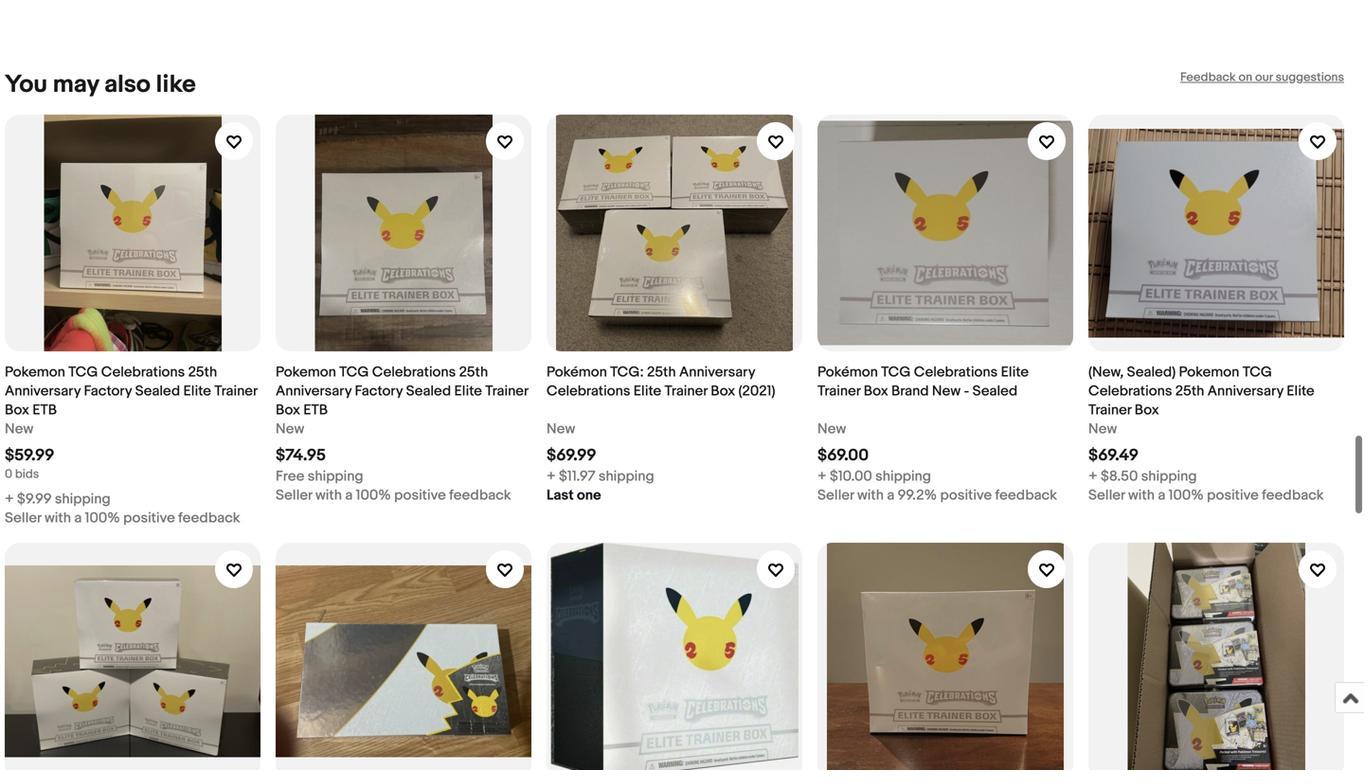 Task type: vqa. For each thing, say whether or not it's contained in the screenshot.


Task type: locate. For each thing, give the bounding box(es) containing it.
new up the $69.49
[[1089, 421, 1118, 438]]

$74.95 text field
[[276, 446, 326, 466]]

list containing $59.99
[[5, 100, 1360, 771]]

1 pokémon from the left
[[547, 364, 607, 381]]

brand
[[892, 383, 929, 400]]

new text field up $59.99 text box
[[5, 420, 33, 439]]

factory
[[84, 383, 132, 400], [355, 383, 403, 400]]

box for $69.49
[[1135, 402, 1160, 419]]

you may also like
[[5, 70, 196, 100]]

new up $74.95
[[276, 421, 305, 438]]

$74.95
[[276, 446, 326, 466]]

0 horizontal spatial sealed
[[135, 383, 180, 400]]

25th inside pokemon tcg celebrations 25th anniversary factory sealed elite trainer box etb new $59.99 0 bids + $9.99 shipping seller with a 100% positive feedback
[[188, 364, 217, 381]]

0 horizontal spatial factory
[[84, 383, 132, 400]]

trainer
[[214, 383, 257, 400], [486, 383, 529, 400], [665, 383, 708, 400], [818, 383, 861, 400], [1089, 402, 1132, 419]]

with down + $8.50 shipping text field
[[1129, 487, 1155, 504]]

seller inside the (new, sealed) pokemon tcg celebrations 25th anniversary elite trainer box new $69.49 + $8.50 shipping seller with a 100% positive feedback
[[1089, 487, 1126, 504]]

new
[[933, 383, 961, 400], [5, 421, 33, 438], [276, 421, 305, 438], [547, 421, 576, 438], [818, 421, 847, 438], [1089, 421, 1118, 438]]

list
[[5, 100, 1360, 771]]

1 horizontal spatial 100%
[[356, 487, 391, 504]]

our
[[1256, 70, 1274, 85]]

tcg
[[68, 364, 98, 381], [339, 364, 369, 381], [882, 364, 911, 381], [1243, 364, 1273, 381]]

3 tcg from the left
[[882, 364, 911, 381]]

1 sealed from the left
[[135, 383, 180, 400]]

with down the free shipping text box
[[316, 487, 342, 504]]

seller inside new $69.00 + $10.00 shipping seller with a 99.2% positive feedback
[[818, 487, 855, 504]]

+ left $8.50
[[1089, 468, 1098, 485]]

new $69.99 + $11.97 shipping last one
[[547, 421, 655, 504]]

box
[[711, 383, 736, 400], [864, 383, 889, 400], [5, 402, 29, 419], [276, 402, 300, 419], [1135, 402, 1160, 419]]

seller inside pokemon tcg celebrations 25th anniversary factory sealed elite trainer box etb new $59.99 0 bids + $9.99 shipping seller with a 100% positive feedback
[[5, 510, 41, 527]]

elite for $69.49
[[1287, 383, 1315, 400]]

+
[[547, 468, 556, 485], [818, 468, 827, 485], [1089, 468, 1098, 485], [5, 491, 14, 508]]

a
[[345, 487, 353, 504], [888, 487, 895, 504], [1159, 487, 1166, 504], [74, 510, 82, 527]]

feedback inside pokemon tcg celebrations 25th anniversary factory sealed elite trainer box etb new $59.99 0 bids + $9.99 shipping seller with a 100% positive feedback
[[178, 510, 240, 527]]

1 pokemon from the left
[[5, 364, 65, 381]]

trainer inside pokemon tcg celebrations 25th anniversary factory sealed elite trainer box etb new $59.99 0 bids + $9.99 shipping seller with a 100% positive feedback
[[214, 383, 257, 400]]

2 horizontal spatial pokemon
[[1180, 364, 1240, 381]]

1 vertical spatial seller with a 100% positive feedback text field
[[5, 509, 240, 528]]

with down + $10.00 shipping text box
[[858, 487, 884, 504]]

elite inside the (new, sealed) pokemon tcg celebrations 25th anniversary elite trainer box new $69.49 + $8.50 shipping seller with a 100% positive feedback
[[1287, 383, 1315, 400]]

one
[[577, 487, 602, 504]]

pokémon tcg: 25th anniversary celebrations elite trainer box (2021)
[[547, 364, 776, 400]]

Seller with a 100% positive feedback text field
[[1089, 486, 1325, 505]]

elite for $59.99
[[183, 383, 211, 400]]

tcg inside pokémon tcg celebrations elite trainer box brand new - sealed
[[882, 364, 911, 381]]

pokemon
[[5, 364, 65, 381], [276, 364, 336, 381], [1180, 364, 1240, 381]]

shipping right the $9.99
[[55, 491, 111, 508]]

factory inside pokemon tcg celebrations 25th anniversary factory sealed elite trainer box etb new $59.99 0 bids + $9.99 shipping seller with a 100% positive feedback
[[84, 383, 132, 400]]

shipping inside pokemon tcg celebrations 25th anniversary factory sealed elite trainer box etb new $74.95 free shipping seller with a 100% positive feedback
[[308, 468, 364, 485]]

pokémon up $69.00
[[818, 364, 879, 381]]

pokémon tcg celebrations elite trainer box brand new - sealed
[[818, 364, 1029, 400]]

box down sealed)
[[1135, 402, 1160, 419]]

box inside pokemon tcg celebrations 25th anniversary factory sealed elite trainer box etb new $59.99 0 bids + $9.99 shipping seller with a 100% positive feedback
[[5, 402, 29, 419]]

2 pokémon from the left
[[818, 364, 879, 381]]

anniversary
[[680, 364, 756, 381], [5, 383, 81, 400], [276, 383, 352, 400], [1208, 383, 1284, 400]]

new text field for $69.00
[[818, 420, 847, 439]]

seller down $10.00
[[818, 487, 855, 504]]

(new, sealed) pokemon tcg celebrations 25th anniversary elite trainer box new $69.49 + $8.50 shipping seller with a 100% positive feedback
[[1089, 364, 1325, 504]]

2 factory from the left
[[355, 383, 403, 400]]

new text field for $69.99
[[547, 420, 576, 439]]

-
[[964, 383, 970, 400]]

sealed for $59.99
[[135, 383, 180, 400]]

box inside the (new, sealed) pokemon tcg celebrations 25th anniversary elite trainer box new $69.49 + $8.50 shipping seller with a 100% positive feedback
[[1135, 402, 1160, 419]]

pokemon for $59.99
[[5, 364, 65, 381]]

0 horizontal spatial pokemon
[[5, 364, 65, 381]]

new inside pokémon tcg celebrations elite trainer box brand new - sealed
[[933, 383, 961, 400]]

1 horizontal spatial pokémon
[[818, 364, 879, 381]]

2 horizontal spatial sealed
[[973, 383, 1018, 400]]

etb inside pokemon tcg celebrations 25th anniversary factory sealed elite trainer box etb new $74.95 free shipping seller with a 100% positive feedback
[[304, 402, 328, 419]]

seller down $8.50
[[1089, 487, 1126, 504]]

tcg inside pokemon tcg celebrations 25th anniversary factory sealed elite trainer box etb new $74.95 free shipping seller with a 100% positive feedback
[[339, 364, 369, 381]]

100% down + $8.50 shipping text field
[[1169, 487, 1205, 504]]

pokémon
[[547, 364, 607, 381], [818, 364, 879, 381]]

1 horizontal spatial etb
[[304, 402, 328, 419]]

3 new text field from the left
[[818, 420, 847, 439]]

+ left $10.00
[[818, 468, 827, 485]]

box left (2021)
[[711, 383, 736, 400]]

seller inside pokemon tcg celebrations 25th anniversary factory sealed elite trainer box etb new $74.95 free shipping seller with a 100% positive feedback
[[276, 487, 312, 504]]

elite inside pokemon tcg celebrations 25th anniversary factory sealed elite trainer box etb new $59.99 0 bids + $9.99 shipping seller with a 100% positive feedback
[[183, 383, 211, 400]]

trainer inside the (new, sealed) pokemon tcg celebrations 25th anniversary elite trainer box new $69.49 + $8.50 shipping seller with a 100% positive feedback
[[1089, 402, 1132, 419]]

pokemon inside pokemon tcg celebrations 25th anniversary factory sealed elite trainer box etb new $59.99 0 bids + $9.99 shipping seller with a 100% positive feedback
[[5, 364, 65, 381]]

1 horizontal spatial seller with a 100% positive feedback text field
[[276, 486, 512, 505]]

positive
[[394, 487, 446, 504], [941, 487, 993, 504], [1208, 487, 1260, 504], [123, 510, 175, 527]]

anniversary inside pokemon tcg celebrations 25th anniversary factory sealed elite trainer box etb new $74.95 free shipping seller with a 100% positive feedback
[[276, 383, 352, 400]]

box up new text field
[[276, 402, 300, 419]]

feedback
[[449, 487, 512, 504], [996, 487, 1058, 504], [1263, 487, 1325, 504], [178, 510, 240, 527]]

New text field
[[5, 420, 33, 439], [547, 420, 576, 439], [818, 420, 847, 439], [1089, 420, 1118, 439]]

feedback on our suggestions
[[1181, 70, 1345, 85]]

new up $59.99 text box
[[5, 421, 33, 438]]

trainer inside pokemon tcg celebrations 25th anniversary factory sealed elite trainer box etb new $74.95 free shipping seller with a 100% positive feedback
[[486, 383, 529, 400]]

with
[[316, 487, 342, 504], [858, 487, 884, 504], [1129, 487, 1155, 504], [45, 510, 71, 527]]

100% down the free shipping text box
[[356, 487, 391, 504]]

2 sealed from the left
[[406, 383, 451, 400]]

seller
[[276, 487, 312, 504], [818, 487, 855, 504], [1089, 487, 1126, 504], [5, 510, 41, 527]]

celebrations
[[101, 364, 185, 381], [372, 364, 456, 381], [915, 364, 998, 381], [547, 383, 631, 400], [1089, 383, 1173, 400]]

free
[[276, 468, 305, 485]]

100% down + $9.99 shipping text box
[[85, 510, 120, 527]]

new up "$69.99" text box
[[547, 421, 576, 438]]

2 horizontal spatial 100%
[[1169, 487, 1205, 504]]

pokemon tcg celebrations 25th anniversary factory sealed elite trainer box etb new $74.95 free shipping seller with a 100% positive feedback
[[276, 364, 529, 504]]

shipping down $74.95 text field
[[308, 468, 364, 485]]

+ $10.00 shipping text field
[[818, 467, 932, 486]]

pokemon right sealed)
[[1180, 364, 1240, 381]]

elite inside pokemon tcg celebrations 25th anniversary factory sealed elite trainer box etb new $74.95 free shipping seller with a 100% positive feedback
[[454, 383, 482, 400]]

0 horizontal spatial seller with a 100% positive feedback text field
[[5, 509, 240, 528]]

+ $8.50 shipping text field
[[1089, 467, 1198, 486]]

100%
[[356, 487, 391, 504], [1169, 487, 1205, 504], [85, 510, 120, 527]]

trainer for $69.49
[[1089, 402, 1132, 419]]

3 sealed from the left
[[973, 383, 1018, 400]]

25th
[[188, 364, 217, 381], [459, 364, 488, 381], [647, 364, 676, 381], [1176, 383, 1205, 400]]

new up $69.00 text box
[[818, 421, 847, 438]]

2 pokemon from the left
[[276, 364, 336, 381]]

$10.00
[[830, 468, 873, 485]]

1 horizontal spatial sealed
[[406, 383, 451, 400]]

box up $59.99
[[5, 402, 29, 419]]

new inside the (new, sealed) pokemon tcg celebrations 25th anniversary elite trainer box new $69.49 + $8.50 shipping seller with a 100% positive feedback
[[1089, 421, 1118, 438]]

new text field up the $69.49
[[1089, 420, 1118, 439]]

etb up new text field
[[304, 402, 328, 419]]

100% inside the (new, sealed) pokemon tcg celebrations 25th anniversary elite trainer box new $69.49 + $8.50 shipping seller with a 100% positive feedback
[[1169, 487, 1205, 504]]

on
[[1239, 70, 1253, 85]]

bids
[[15, 467, 39, 482]]

pokémon left tcg:
[[547, 364, 607, 381]]

feedback on our suggestions link
[[1181, 70, 1345, 85]]

1 tcg from the left
[[68, 364, 98, 381]]

celebrations inside pokemon tcg celebrations 25th anniversary factory sealed elite trainer box etb new $74.95 free shipping seller with a 100% positive feedback
[[372, 364, 456, 381]]

shipping up one
[[599, 468, 655, 485]]

$69.49 text field
[[1089, 446, 1139, 466]]

with down + $9.99 shipping text box
[[45, 510, 71, 527]]

new inside 'new $69.99 + $11.97 shipping last one'
[[547, 421, 576, 438]]

pokémon for $69.99
[[547, 364, 607, 381]]

seller down the $9.99
[[5, 510, 41, 527]]

0 vertical spatial seller with a 100% positive feedback text field
[[276, 486, 512, 505]]

+ up last
[[547, 468, 556, 485]]

last
[[547, 487, 574, 504]]

2 new text field from the left
[[547, 420, 576, 439]]

a down + $9.99 shipping text box
[[74, 510, 82, 527]]

pokemon up $59.99
[[5, 364, 65, 381]]

2 tcg from the left
[[339, 364, 369, 381]]

sealed
[[135, 383, 180, 400], [406, 383, 451, 400], [973, 383, 1018, 400]]

with inside pokemon tcg celebrations 25th anniversary factory sealed elite trainer box etb new $74.95 free shipping seller with a 100% positive feedback
[[316, 487, 342, 504]]

suggestions
[[1276, 70, 1345, 85]]

shipping up 99.2%
[[876, 468, 932, 485]]

4 new text field from the left
[[1089, 420, 1118, 439]]

trainer for $59.99
[[214, 383, 257, 400]]

+ inside pokemon tcg celebrations 25th anniversary factory sealed elite trainer box etb new $59.99 0 bids + $9.99 shipping seller with a 100% positive feedback
[[5, 491, 14, 508]]

elite inside pokémon tcg celebrations elite trainer box brand new - sealed
[[1002, 364, 1029, 381]]

shipping
[[308, 468, 364, 485], [599, 468, 655, 485], [876, 468, 932, 485], [1142, 468, 1198, 485], [55, 491, 111, 508]]

box inside pokemon tcg celebrations 25th anniversary factory sealed elite trainer box etb new $74.95 free shipping seller with a 100% positive feedback
[[276, 402, 300, 419]]

celebrations for pokemon tcg celebrations 25th anniversary factory sealed elite trainer box etb new $74.95 free shipping seller with a 100% positive feedback
[[372, 364, 456, 381]]

1 factory from the left
[[84, 383, 132, 400]]

0 bids text field
[[5, 467, 39, 482]]

new left -
[[933, 383, 961, 400]]

celebrations inside the (new, sealed) pokemon tcg celebrations 25th anniversary elite trainer box new $69.49 + $8.50 shipping seller with a 100% positive feedback
[[1089, 383, 1173, 400]]

you
[[5, 70, 47, 100]]

0 horizontal spatial etb
[[32, 402, 57, 419]]

etb for $74.95
[[304, 402, 328, 419]]

pokemon inside pokemon tcg celebrations 25th anniversary factory sealed elite trainer box etb new $74.95 free shipping seller with a 100% positive feedback
[[276, 364, 336, 381]]

new text field for $69.49
[[1089, 420, 1118, 439]]

4 tcg from the left
[[1243, 364, 1273, 381]]

sealed)
[[1128, 364, 1177, 381]]

box left brand
[[864, 383, 889, 400]]

etb inside pokemon tcg celebrations 25th anniversary factory sealed elite trainer box etb new $59.99 0 bids + $9.99 shipping seller with a 100% positive feedback
[[32, 402, 57, 419]]

seller with a 100% positive feedback text field for $74.95
[[276, 486, 512, 505]]

1 etb from the left
[[32, 402, 57, 419]]

a inside pokemon tcg celebrations 25th anniversary factory sealed elite trainer box etb new $74.95 free shipping seller with a 100% positive feedback
[[345, 487, 353, 504]]

positive inside new $69.00 + $10.00 shipping seller with a 99.2% positive feedback
[[941, 487, 993, 504]]

shipping up seller with a 100% positive feedback text box
[[1142, 468, 1198, 485]]

pokemon up new text field
[[276, 364, 336, 381]]

new text field up "$69.99" text box
[[547, 420, 576, 439]]

pokémon inside pokémon tcg: 25th anniversary celebrations elite trainer box (2021)
[[547, 364, 607, 381]]

tcg for pokemon tcg celebrations 25th anniversary factory sealed elite trainer box etb new $74.95 free shipping seller with a 100% positive feedback
[[339, 364, 369, 381]]

etb up $59.99
[[32, 402, 57, 419]]

etb for $59.99
[[32, 402, 57, 419]]

0 horizontal spatial pokémon
[[547, 364, 607, 381]]

$11.97
[[559, 468, 596, 485]]

100% inside pokemon tcg celebrations 25th anniversary factory sealed elite trainer box etb new $74.95 free shipping seller with a 100% positive feedback
[[356, 487, 391, 504]]

1 horizontal spatial factory
[[355, 383, 403, 400]]

factory inside pokemon tcg celebrations 25th anniversary factory sealed elite trainer box etb new $74.95 free shipping seller with a 100% positive feedback
[[355, 383, 403, 400]]

with inside the (new, sealed) pokemon tcg celebrations 25th anniversary elite trainer box new $69.49 + $8.50 shipping seller with a 100% positive feedback
[[1129, 487, 1155, 504]]

also
[[104, 70, 151, 100]]

etb
[[32, 402, 57, 419], [304, 402, 328, 419]]

Seller with a 100% positive feedback text field
[[276, 486, 512, 505], [5, 509, 240, 528]]

a down + $10.00 shipping text box
[[888, 487, 895, 504]]

+ down 0
[[5, 491, 14, 508]]

shipping inside the (new, sealed) pokemon tcg celebrations 25th anniversary elite trainer box new $69.49 + $8.50 shipping seller with a 100% positive feedback
[[1142, 468, 1198, 485]]

tcg inside pokemon tcg celebrations 25th anniversary factory sealed elite trainer box etb new $59.99 0 bids + $9.99 shipping seller with a 100% positive feedback
[[68, 364, 98, 381]]

1 new text field from the left
[[5, 420, 33, 439]]

pokémon inside pokémon tcg celebrations elite trainer box brand new - sealed
[[818, 364, 879, 381]]

$69.99
[[547, 446, 597, 466]]

3 pokemon from the left
[[1180, 364, 1240, 381]]

sealed inside pokemon tcg celebrations 25th anniversary factory sealed elite trainer box etb new $59.99 0 bids + $9.99 shipping seller with a 100% positive feedback
[[135, 383, 180, 400]]

celebrations inside pokemon tcg celebrations 25th anniversary factory sealed elite trainer box etb new $59.99 0 bids + $9.99 shipping seller with a 100% positive feedback
[[101, 364, 185, 381]]

elite
[[1002, 364, 1029, 381], [183, 383, 211, 400], [454, 383, 482, 400], [634, 383, 662, 400], [1287, 383, 1315, 400]]

a down + $8.50 shipping text field
[[1159, 487, 1166, 504]]

anniversary inside pokemon tcg celebrations 25th anniversary factory sealed elite trainer box etb new $59.99 0 bids + $9.99 shipping seller with a 100% positive feedback
[[5, 383, 81, 400]]

celebrations inside pokémon tcg celebrations elite trainer box brand new - sealed
[[915, 364, 998, 381]]

seller with a 100% positive feedback text field for $59.99
[[5, 509, 240, 528]]

seller down free
[[276, 487, 312, 504]]

0 horizontal spatial 100%
[[85, 510, 120, 527]]

sealed inside pokemon tcg celebrations 25th anniversary factory sealed elite trainer box etb new $74.95 free shipping seller with a 100% positive feedback
[[406, 383, 451, 400]]

a down the free shipping text box
[[345, 487, 353, 504]]

new text field up $69.00 text box
[[818, 420, 847, 439]]

1 horizontal spatial pokemon
[[276, 364, 336, 381]]

2 etb from the left
[[304, 402, 328, 419]]



Task type: describe. For each thing, give the bounding box(es) containing it.
trainer for $74.95
[[486, 383, 529, 400]]

Last one text field
[[547, 486, 602, 505]]

factory for $59.99
[[84, 383, 132, 400]]

feedback
[[1181, 70, 1237, 85]]

trainer inside pokémon tcg: 25th anniversary celebrations elite trainer box (2021)
[[665, 383, 708, 400]]

tcg inside the (new, sealed) pokemon tcg celebrations 25th anniversary elite trainer box new $69.49 + $8.50 shipping seller with a 100% positive feedback
[[1243, 364, 1273, 381]]

100% inside pokemon tcg celebrations 25th anniversary factory sealed elite trainer box etb new $59.99 0 bids + $9.99 shipping seller with a 100% positive feedback
[[85, 510, 120, 527]]

a inside new $69.00 + $10.00 shipping seller with a 99.2% positive feedback
[[888, 487, 895, 504]]

0
[[5, 467, 12, 482]]

25th inside the (new, sealed) pokemon tcg celebrations 25th anniversary elite trainer box new $69.49 + $8.50 shipping seller with a 100% positive feedback
[[1176, 383, 1205, 400]]

shipping inside 'new $69.99 + $11.97 shipping last one'
[[599, 468, 655, 485]]

with inside pokemon tcg celebrations 25th anniversary factory sealed elite trainer box etb new $59.99 0 bids + $9.99 shipping seller with a 100% positive feedback
[[45, 510, 71, 527]]

shipping inside new $69.00 + $10.00 shipping seller with a 99.2% positive feedback
[[876, 468, 932, 485]]

factory for $74.95
[[355, 383, 403, 400]]

+ inside the (new, sealed) pokemon tcg celebrations 25th anniversary elite trainer box new $69.49 + $8.50 shipping seller with a 100% positive feedback
[[1089, 468, 1098, 485]]

positive inside pokemon tcg celebrations 25th anniversary factory sealed elite trainer box etb new $74.95 free shipping seller with a 100% positive feedback
[[394, 487, 446, 504]]

anniversary inside the (new, sealed) pokemon tcg celebrations 25th anniversary elite trainer box new $69.49 + $8.50 shipping seller with a 100% positive feedback
[[1208, 383, 1284, 400]]

celebrations inside pokémon tcg: 25th anniversary celebrations elite trainer box (2021)
[[547, 383, 631, 400]]

pokemon tcg celebrations 25th anniversary factory sealed elite trainer box etb new $59.99 0 bids + $9.99 shipping seller with a 100% positive feedback
[[5, 364, 257, 527]]

feedback inside pokemon tcg celebrations 25th anniversary factory sealed elite trainer box etb new $74.95 free shipping seller with a 100% positive feedback
[[449, 487, 512, 504]]

100% for $69.49
[[1169, 487, 1205, 504]]

feedback inside new $69.00 + $10.00 shipping seller with a 99.2% positive feedback
[[996, 487, 1058, 504]]

$69.00
[[818, 446, 869, 466]]

positive inside pokemon tcg celebrations 25th anniversary factory sealed elite trainer box etb new $59.99 0 bids + $9.99 shipping seller with a 100% positive feedback
[[123, 510, 175, 527]]

box inside pokémon tcg: 25th anniversary celebrations elite trainer box (2021)
[[711, 383, 736, 400]]

$9.99
[[17, 491, 52, 508]]

a inside pokemon tcg celebrations 25th anniversary factory sealed elite trainer box etb new $59.99 0 bids + $9.99 shipping seller with a 100% positive feedback
[[74, 510, 82, 527]]

Seller with a 99.2% positive feedback text field
[[818, 486, 1058, 505]]

pokemon inside the (new, sealed) pokemon tcg celebrations 25th anniversary elite trainer box new $69.49 + $8.50 shipping seller with a 100% positive feedback
[[1180, 364, 1240, 381]]

new inside pokemon tcg celebrations 25th anniversary factory sealed elite trainer box etb new $74.95 free shipping seller with a 100% positive feedback
[[276, 421, 305, 438]]

shipping inside pokemon tcg celebrations 25th anniversary factory sealed elite trainer box etb new $59.99 0 bids + $9.99 shipping seller with a 100% positive feedback
[[55, 491, 111, 508]]

pokémon for $69.00
[[818, 364, 879, 381]]

+ $11.97 shipping text field
[[547, 467, 655, 486]]

box inside pokémon tcg celebrations elite trainer box brand new - sealed
[[864, 383, 889, 400]]

new inside pokemon tcg celebrations 25th anniversary factory sealed elite trainer box etb new $59.99 0 bids + $9.99 shipping seller with a 100% positive feedback
[[5, 421, 33, 438]]

25th inside pokemon tcg celebrations 25th anniversary factory sealed elite trainer box etb new $74.95 free shipping seller with a 100% positive feedback
[[459, 364, 488, 381]]

positive inside the (new, sealed) pokemon tcg celebrations 25th anniversary elite trainer box new $69.49 + $8.50 shipping seller with a 100% positive feedback
[[1208, 487, 1260, 504]]

trainer inside pokémon tcg celebrations elite trainer box brand new - sealed
[[818, 383, 861, 400]]

$59.99 text field
[[5, 446, 55, 466]]

99.2%
[[898, 487, 938, 504]]

tcg:
[[611, 364, 644, 381]]

new $69.00 + $10.00 shipping seller with a 99.2% positive feedback
[[818, 421, 1058, 504]]

25th inside pokémon tcg: 25th anniversary celebrations elite trainer box (2021)
[[647, 364, 676, 381]]

$69.00 text field
[[818, 446, 869, 466]]

+ inside new $69.00 + $10.00 shipping seller with a 99.2% positive feedback
[[818, 468, 827, 485]]

tcg for pokémon tcg celebrations elite trainer box brand new - sealed
[[882, 364, 911, 381]]

may
[[53, 70, 99, 100]]

anniversary inside pokémon tcg: 25th anniversary celebrations elite trainer box (2021)
[[680, 364, 756, 381]]

New text field
[[276, 420, 305, 439]]

$69.49
[[1089, 446, 1139, 466]]

a inside the (new, sealed) pokemon tcg celebrations 25th anniversary elite trainer box new $69.49 + $8.50 shipping seller with a 100% positive feedback
[[1159, 487, 1166, 504]]

box for $74.95
[[276, 402, 300, 419]]

like
[[156, 70, 196, 100]]

celebrations for pokemon tcg celebrations 25th anniversary factory sealed elite trainer box etb new $59.99 0 bids + $9.99 shipping seller with a 100% positive feedback
[[101, 364, 185, 381]]

(2021)
[[739, 383, 776, 400]]

elite for $74.95
[[454, 383, 482, 400]]

with inside new $69.00 + $10.00 shipping seller with a 99.2% positive feedback
[[858, 487, 884, 504]]

+ inside 'new $69.99 + $11.97 shipping last one'
[[547, 468, 556, 485]]

sealed inside pokémon tcg celebrations elite trainer box brand new - sealed
[[973, 383, 1018, 400]]

+ $9.99 shipping text field
[[5, 490, 111, 509]]

feedback inside the (new, sealed) pokemon tcg celebrations 25th anniversary elite trainer box new $69.49 + $8.50 shipping seller with a 100% positive feedback
[[1263, 487, 1325, 504]]

tcg for pokemon tcg celebrations 25th anniversary factory sealed elite trainer box etb new $59.99 0 bids + $9.99 shipping seller with a 100% positive feedback
[[68, 364, 98, 381]]

Free shipping text field
[[276, 467, 364, 486]]

$59.99
[[5, 446, 55, 466]]

box for $59.99
[[5, 402, 29, 419]]

100% for $74.95
[[356, 487, 391, 504]]

celebrations for pokémon tcg celebrations elite trainer box brand new - sealed
[[915, 364, 998, 381]]

$69.99 text field
[[547, 446, 597, 466]]

sealed for $74.95
[[406, 383, 451, 400]]

pokemon for $74.95
[[276, 364, 336, 381]]

(new,
[[1089, 364, 1124, 381]]

$8.50
[[1101, 468, 1139, 485]]

elite inside pokémon tcg: 25th anniversary celebrations elite trainer box (2021)
[[634, 383, 662, 400]]

new inside new $69.00 + $10.00 shipping seller with a 99.2% positive feedback
[[818, 421, 847, 438]]

new text field for $59.99
[[5, 420, 33, 439]]



